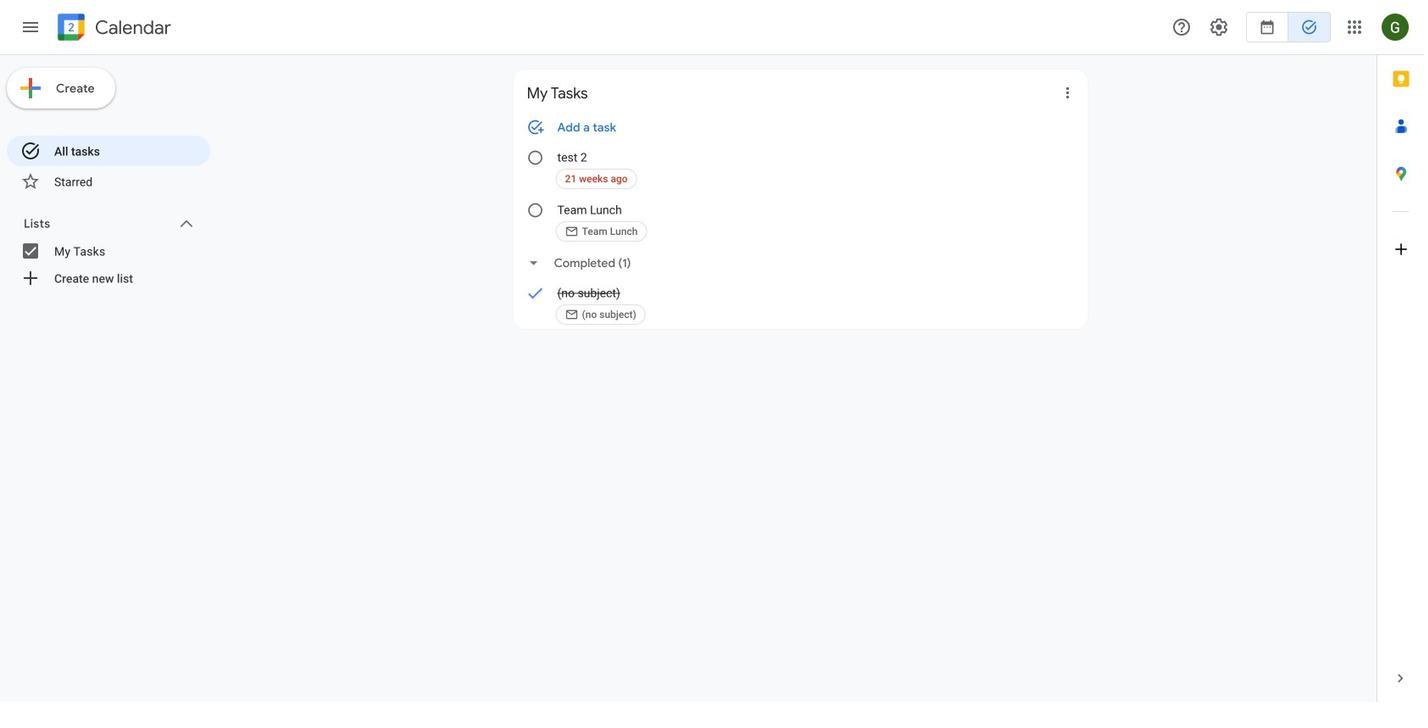 Task type: describe. For each thing, give the bounding box(es) containing it.
support menu image
[[1172, 17, 1193, 37]]

calendar element
[[54, 10, 171, 47]]

tasks sidebar image
[[20, 17, 41, 37]]

settings menu image
[[1209, 17, 1230, 37]]



Task type: locate. For each thing, give the bounding box(es) containing it.
heading inside calendar element
[[92, 17, 171, 38]]

tab list
[[1378, 55, 1425, 655]]

heading
[[92, 17, 171, 38]]



Task type: vqa. For each thing, say whether or not it's contained in the screenshot.
support menu icon
yes



